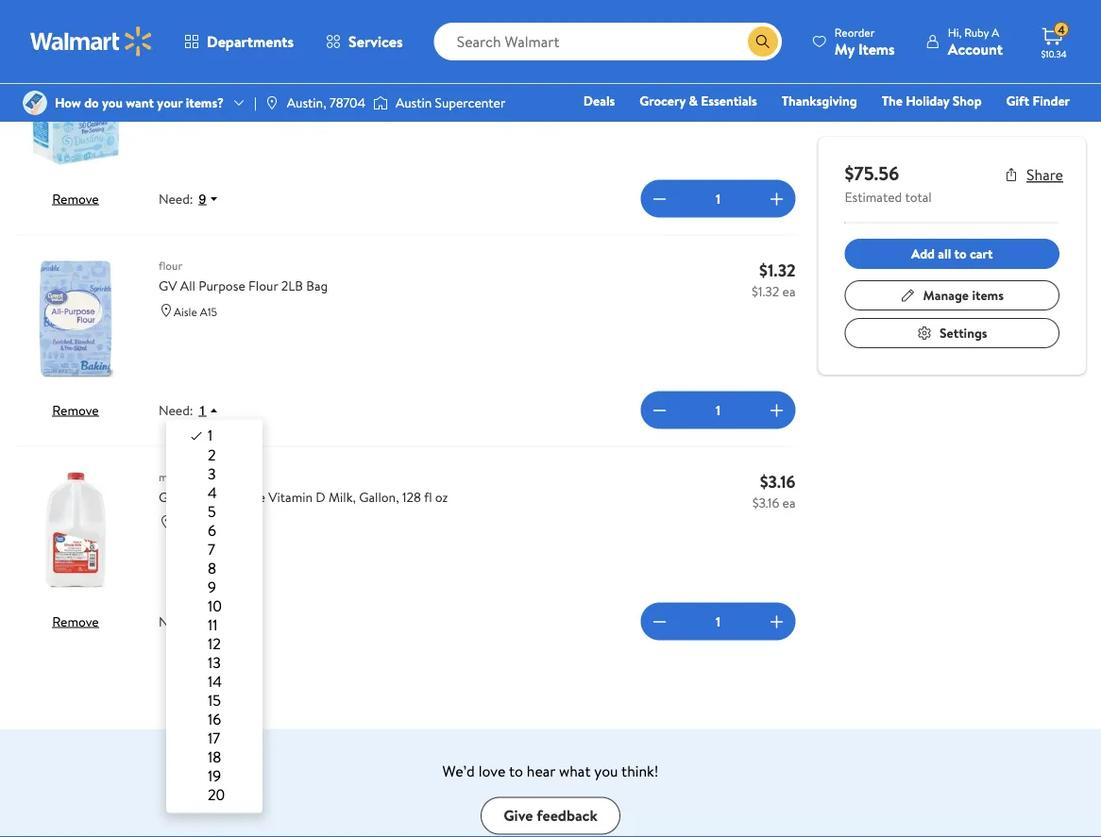 Task type: locate. For each thing, give the bounding box(es) containing it.
1 inside dropdown button
[[199, 403, 206, 418]]

0 horizontal spatial to
[[509, 761, 523, 782]]

2 vertical spatial aisle
[[174, 515, 197, 531]]

aisle a15 down 'all'
[[174, 304, 217, 320]]

give
[[504, 806, 533, 827]]

2 ea from the top
[[783, 282, 796, 300]]

15 option
[[189, 690, 255, 711]]

search icon image
[[755, 34, 771, 49]]

a15
[[200, 92, 217, 108], [200, 304, 217, 320]]

my
[[835, 38, 855, 59]]

6 option
[[189, 520, 255, 541]]

ea right $3.24
[[783, 70, 796, 89]]

 image for how do you want your items?
[[23, 91, 47, 115]]

1 vertical spatial you
[[594, 761, 618, 782]]

1 remove from the top
[[52, 189, 99, 208]]

a15 right your
[[200, 92, 217, 108]]

2 vertical spatial remove button
[[52, 612, 99, 631]]

you right what
[[594, 761, 618, 782]]

1 horizontal spatial 9
[[208, 577, 216, 597]]

 image
[[23, 91, 47, 115], [373, 94, 388, 112], [264, 95, 279, 111]]

1 vertical spatial aisle a15
[[174, 304, 217, 320]]

3 remove button from the top
[[52, 612, 99, 631]]

3 need: from the top
[[159, 613, 193, 631]]

vitamin
[[268, 488, 313, 507]]

1 aisle a15 from the top
[[174, 92, 217, 108]]

great inside the milk great value whole vitamin d milk, gallon, 128 fl oz
[[159, 488, 191, 507]]

 image down lb
[[373, 94, 388, 112]]

17
[[208, 728, 220, 748]]

add all to cart
[[911, 245, 993, 263]]

1 up 1, selected 'option'
[[199, 403, 206, 418]]

add all to cart button
[[845, 239, 1060, 269]]

1, selected option
[[189, 425, 255, 445]]

2 vertical spatial 4
[[208, 482, 217, 503]]

1 horizontal spatial  image
[[264, 95, 279, 111]]

13 option
[[189, 652, 255, 673]]

$10.34
[[1041, 47, 1067, 60]]

remove for $1.32
[[52, 401, 99, 419]]

5 option
[[189, 501, 255, 522]]

to
[[955, 245, 967, 263], [509, 761, 523, 782]]

1 horizontal spatial 4
[[364, 65, 372, 83]]

1 vertical spatial to
[[509, 761, 523, 782]]

services button
[[310, 19, 419, 64]]

aisle for $1.32
[[174, 304, 197, 320]]

sugar,
[[325, 65, 360, 83]]

2 great from the top
[[159, 488, 191, 507]]

2 vertical spatial need:
[[159, 613, 193, 631]]

settings button
[[845, 318, 1060, 349]]

0 vertical spatial a15
[[200, 92, 217, 108]]

great inside sugar great value pure granulated sugar, 4 lb
[[159, 65, 191, 83]]

0 horizontal spatial shop
[[671, 118, 700, 136]]

hear
[[527, 761, 556, 782]]

0 vertical spatial 9
[[199, 191, 206, 206]]

great down sugar
[[159, 65, 191, 83]]

departments button
[[168, 19, 310, 64]]

to right all
[[955, 245, 967, 263]]

128
[[402, 488, 421, 507]]

16 option
[[189, 709, 255, 730]]

2 value from the top
[[195, 488, 226, 507]]

you
[[102, 93, 123, 112], [594, 761, 618, 782]]

settings
[[940, 324, 988, 342]]

oz
[[435, 488, 448, 507]]

1 vertical spatial value
[[195, 488, 226, 507]]

walmart image
[[30, 26, 153, 57]]

increase quantity gv all purpose flour 2lb bag, current quantity 1 image
[[766, 399, 788, 422]]

aisle
[[174, 92, 197, 108], [174, 304, 197, 320], [174, 515, 197, 531]]

2 need: from the top
[[159, 401, 193, 420]]

1 vertical spatial remove button
[[52, 401, 99, 419]]

remove
[[52, 189, 99, 208], [52, 401, 99, 419], [52, 612, 99, 631]]

reorder
[[835, 24, 875, 40]]

0 vertical spatial remove button
[[52, 189, 99, 208]]

1 horizontal spatial to
[[955, 245, 967, 263]]

feedback
[[537, 806, 598, 827]]

do
[[84, 93, 99, 112]]

toy shop
[[649, 118, 700, 136]]

shop up debit
[[953, 92, 982, 110]]

1 aisle from the top
[[174, 92, 197, 108]]

a32
[[200, 515, 220, 531]]

10
[[208, 595, 222, 616]]

2 vertical spatial ea
[[783, 493, 796, 512]]

1 vertical spatial aisle
[[174, 304, 197, 320]]

0 vertical spatial to
[[955, 245, 967, 263]]

ea down the increase quantity gv all purpose flour 2lb bag, current quantity 1 icon
[[783, 493, 796, 512]]

1 a15 from the top
[[200, 92, 217, 108]]

shop right the toy
[[671, 118, 700, 136]]

0 vertical spatial shop
[[953, 92, 982, 110]]

one
[[925, 118, 954, 136]]

need: left 11
[[159, 613, 193, 631]]

pure
[[229, 65, 255, 83]]

12 option
[[189, 633, 255, 654]]

sugar
[[159, 46, 185, 62]]

1 vertical spatial shop
[[671, 118, 700, 136]]

want
[[126, 93, 154, 112]]

toy shop link
[[641, 117, 709, 137]]

1 vertical spatial great
[[159, 488, 191, 507]]

ea down increase quantity great value pure granulated sugar, 4 lb, current quantity 1 icon
[[783, 282, 796, 300]]

0 horizontal spatial 4
[[208, 482, 217, 503]]

1 right "decrease quantity great value pure granulated sugar, 4 lb, current quantity 1" icon
[[716, 190, 721, 208]]

2 horizontal spatial  image
[[373, 94, 388, 112]]

2 aisle a15 from the top
[[174, 304, 217, 320]]

great down the milk
[[159, 488, 191, 507]]

1 vertical spatial need:
[[159, 401, 193, 420]]

9 inside 2 3 4 5 6 7 8 9 10 11 12 13 14 15 16 17 18 19 20
[[208, 577, 216, 597]]

aisle down 'all'
[[174, 304, 197, 320]]

0 vertical spatial you
[[102, 93, 123, 112]]

$3.16 $3.16 ea
[[753, 470, 796, 512]]

to for love
[[509, 761, 523, 782]]

deals link
[[575, 91, 624, 111]]

0 vertical spatial aisle a15
[[174, 92, 217, 108]]

items?
[[186, 93, 224, 112]]

ea inside $29.16 $3.24 ea
[[783, 70, 796, 89]]

6
[[208, 520, 216, 541]]

remove button for $29.16
[[52, 189, 99, 208]]

need: list box
[[166, 420, 263, 814]]

$1.32
[[759, 258, 796, 282], [752, 282, 779, 300]]

flour
[[159, 257, 182, 273]]

1 vertical spatial ea
[[783, 282, 796, 300]]

remove button
[[52, 189, 99, 208], [52, 401, 99, 419], [52, 612, 99, 631]]

0 vertical spatial ea
[[783, 70, 796, 89]]

 image for austin, 78704
[[264, 95, 279, 111]]

need: up 1, selected 'option'
[[159, 401, 193, 420]]

value down '3'
[[195, 488, 226, 507]]

items
[[858, 38, 895, 59]]

deals
[[584, 92, 615, 110]]

great value pure granulated sugar, 4 lb link
[[159, 65, 732, 84]]

1 vertical spatial 4
[[364, 65, 372, 83]]

manage items
[[923, 286, 1004, 305]]

1 right the decrease quantity great value whole vitamin d milk, gallon, 128 fl oz, current quantity 1 image
[[716, 613, 721, 631]]

3 ea from the top
[[783, 493, 796, 512]]

gift
[[1007, 92, 1030, 110]]

grocery
[[640, 92, 686, 110]]

3 aisle from the top
[[174, 515, 197, 531]]

decrease quantity great value pure granulated sugar, 4 lb, current quantity 1 image
[[648, 187, 671, 210]]

ea inside '$1.32 $1.32 ea'
[[783, 282, 796, 300]]

2 a15 from the top
[[200, 304, 217, 320]]

you right 'do'
[[102, 93, 123, 112]]

1 vertical spatial remove
[[52, 401, 99, 419]]

0 vertical spatial remove
[[52, 189, 99, 208]]

ea inside $3.16 $3.16 ea
[[783, 493, 796, 512]]

0 vertical spatial aisle
[[174, 92, 197, 108]]

1 remove button from the top
[[52, 189, 99, 208]]

1 down the 1 dropdown button
[[208, 425, 213, 445]]

great
[[159, 65, 191, 83], [159, 488, 191, 507]]

value inside sugar great value pure granulated sugar, 4 lb
[[195, 65, 226, 83]]

aisle a15 for $1.32
[[174, 304, 217, 320]]

need: up flour
[[159, 190, 193, 208]]

aisle left 'a32'
[[174, 515, 197, 531]]

the
[[882, 92, 903, 110]]

0 vertical spatial 4
[[1058, 21, 1065, 38]]

love
[[479, 761, 506, 782]]

78704
[[330, 93, 365, 112]]

a15 for $1.32
[[200, 304, 217, 320]]

0 vertical spatial value
[[195, 65, 226, 83]]

value
[[195, 65, 226, 83], [195, 488, 226, 507]]

 image left how
[[23, 91, 47, 115]]

value up items?
[[195, 65, 226, 83]]

1 vertical spatial a15
[[200, 304, 217, 320]]

0 vertical spatial need:
[[159, 190, 193, 208]]

1 need: from the top
[[159, 190, 193, 208]]

aisle right want
[[174, 92, 197, 108]]

ea
[[783, 70, 796, 89], [783, 282, 796, 300], [783, 493, 796, 512]]

13
[[208, 652, 221, 673]]

austin,
[[287, 93, 326, 112]]

remove button for $1.32
[[52, 401, 99, 419]]

0 vertical spatial great
[[159, 65, 191, 83]]

home
[[725, 118, 760, 136]]

to right love
[[509, 761, 523, 782]]

$75.56
[[845, 160, 899, 186]]

18
[[208, 747, 221, 767]]

2 remove from the top
[[52, 401, 99, 419]]

1 ea from the top
[[783, 70, 796, 89]]

1 right decrease quantity gv all purpose flour 2lb bag, current quantity 1 icon
[[716, 401, 721, 420]]

 image right |
[[264, 95, 279, 111]]

4
[[1058, 21, 1065, 38], [364, 65, 372, 83], [208, 482, 217, 503]]

1 value from the top
[[195, 65, 226, 83]]

aisle a15 for $29.16
[[174, 92, 217, 108]]

decrease quantity gv all purpose flour 2lb bag, current quantity 1 image
[[648, 399, 671, 422]]

increase quantity great value whole vitamin d milk, gallon, 128 fl oz, current quantity 1 image
[[766, 611, 788, 633]]

2 remove button from the top
[[52, 401, 99, 419]]

0 horizontal spatial 9
[[199, 191, 206, 206]]

4 inside sugar great value pure granulated sugar, 4 lb
[[364, 65, 372, 83]]

flour gv all purpose flour 2lb bag
[[159, 257, 328, 295]]

11 option
[[189, 614, 255, 635]]

4 inside 2 3 4 5 6 7 8 9 10 11 12 13 14 15 16 17 18 19 20
[[208, 482, 217, 503]]

austin
[[396, 93, 432, 112]]

1 vertical spatial 9
[[208, 577, 216, 597]]

decrease quantity great value whole vitamin d milk, gallon, 128 fl oz, current quantity 1 image
[[648, 611, 671, 633]]

remove for $3.16
[[52, 612, 99, 631]]

2 aisle from the top
[[174, 304, 197, 320]]

items
[[972, 286, 1004, 305]]

great for $3.16
[[159, 488, 191, 507]]

we'd love to hear what you think!
[[443, 761, 659, 782]]

supercenter
[[435, 93, 506, 112]]

flour
[[248, 277, 278, 295]]

3 option
[[189, 463, 255, 484]]

we'd
[[443, 761, 475, 782]]

2 vertical spatial remove
[[52, 612, 99, 631]]

3 remove from the top
[[52, 612, 99, 631]]

grocery & essentials link
[[631, 91, 766, 111]]

hi,
[[948, 24, 962, 40]]

0 horizontal spatial  image
[[23, 91, 47, 115]]

aisle a15 down sugar
[[174, 92, 217, 108]]

home link
[[717, 117, 768, 137]]

1 great from the top
[[159, 65, 191, 83]]

to inside button
[[955, 245, 967, 263]]

value inside the milk great value whole vitamin d milk, gallon, 128 fl oz
[[195, 488, 226, 507]]

shop inside toy shop link
[[671, 118, 700, 136]]

9 inside popup button
[[199, 191, 206, 206]]

a15 down purpose
[[200, 304, 217, 320]]

1 horizontal spatial shop
[[953, 92, 982, 110]]



Task type: describe. For each thing, give the bounding box(es) containing it.
bag
[[306, 277, 328, 295]]

17 option
[[189, 728, 255, 748]]

1 inside the need: list box
[[208, 425, 213, 445]]

to for all
[[955, 245, 967, 263]]

ea for $29.16
[[783, 70, 796, 89]]

thanksgiving link
[[773, 91, 866, 111]]

10 option
[[189, 595, 255, 616]]

departments
[[207, 31, 294, 52]]

0 horizontal spatial you
[[102, 93, 123, 112]]

need: for $1.32
[[159, 401, 193, 420]]

20 option
[[189, 784, 255, 805]]

remove button for $3.16
[[52, 612, 99, 631]]

the holiday shop link
[[873, 91, 990, 111]]

need: for $29.16
[[159, 190, 193, 208]]

gift finder link
[[998, 91, 1079, 111]]

great value whole vitamin d milk, gallon, 128 fl oz link
[[159, 488, 732, 508]]

1 horizontal spatial you
[[594, 761, 618, 782]]

estimated
[[845, 188, 902, 206]]

aisle for $29.16
[[174, 92, 197, 108]]

how
[[55, 93, 81, 112]]

a
[[992, 24, 999, 40]]

registry link
[[844, 117, 909, 137]]

14
[[208, 671, 222, 692]]

purpose
[[199, 277, 245, 295]]

aisle for $3.16
[[174, 515, 197, 531]]

electronics link
[[552, 117, 633, 137]]

toy
[[649, 118, 668, 136]]

remove for $29.16
[[52, 189, 99, 208]]

|
[[254, 93, 257, 112]]

milk
[[159, 469, 179, 485]]

your
[[157, 93, 183, 112]]

value for $29.16
[[195, 65, 226, 83]]

7 option
[[189, 539, 255, 560]]

fl
[[424, 488, 432, 507]]

give feedback
[[504, 806, 598, 827]]

all
[[180, 277, 195, 295]]

great for $29.16
[[159, 65, 191, 83]]

services
[[349, 31, 403, 52]]

18 option
[[189, 747, 255, 767]]

lb
[[375, 65, 385, 83]]

$1.32 $1.32 ea
[[752, 258, 796, 300]]

think!
[[622, 761, 659, 782]]

shop inside 'the holiday shop' "link"
[[953, 92, 982, 110]]

14 option
[[189, 671, 255, 692]]

walmart+
[[1014, 118, 1070, 136]]

20
[[208, 784, 225, 805]]

how do you want your items?
[[55, 93, 224, 112]]

$3.24
[[749, 70, 779, 89]]

Search search field
[[434, 23, 782, 60]]

2 3 4 5 6 7 8 9 10 11 12 13 14 15 16 17 18 19 20
[[208, 444, 225, 805]]

5
[[208, 501, 216, 522]]

share button
[[1004, 164, 1064, 185]]

debit
[[957, 118, 989, 136]]

Walmart Site-Wide search field
[[434, 23, 782, 60]]

manage items button
[[845, 281, 1060, 311]]

2 horizontal spatial 4
[[1058, 21, 1065, 38]]

16
[[208, 709, 221, 730]]

hi, ruby a account
[[948, 24, 1003, 59]]

all
[[938, 245, 951, 263]]

 image for austin supercenter
[[373, 94, 388, 112]]

4 option
[[189, 482, 255, 503]]

one debit
[[925, 118, 989, 136]]

austin, 78704
[[287, 93, 365, 112]]

11
[[208, 614, 218, 635]]

1 for $29.16
[[716, 190, 721, 208]]

granulated
[[259, 65, 322, 83]]

increase quantity great value pure granulated sugar, 4 lb, current quantity 1 image
[[766, 187, 788, 210]]

the holiday shop
[[882, 92, 982, 110]]

reorder my items
[[835, 24, 895, 59]]

essentials
[[701, 92, 757, 110]]

manage
[[923, 286, 969, 305]]

2lb
[[281, 277, 303, 295]]

1 for $1.32
[[716, 401, 721, 420]]

1 for $3.16
[[716, 613, 721, 631]]

cart
[[970, 245, 993, 263]]

ea for $3.16
[[783, 493, 796, 512]]

9 option
[[189, 577, 255, 597]]

milk,
[[329, 488, 356, 507]]

d
[[316, 488, 326, 507]]

holiday
[[906, 92, 950, 110]]

gv
[[159, 277, 177, 295]]

whole
[[229, 488, 265, 507]]

a15 for $29.16
[[200, 92, 217, 108]]

ea for $1.32
[[783, 282, 796, 300]]

7
[[208, 539, 215, 560]]

8 option
[[189, 558, 255, 578]]

fashion link
[[776, 117, 837, 137]]

fashion
[[784, 118, 828, 136]]

gallon,
[[359, 488, 399, 507]]

austin supercenter
[[396, 93, 506, 112]]

9 button
[[193, 190, 227, 207]]

1 button
[[193, 402, 227, 419]]

19
[[208, 765, 221, 786]]

give feedback button
[[481, 798, 620, 835]]

15
[[208, 690, 221, 711]]

aisle a32
[[174, 515, 220, 531]]

add
[[911, 245, 935, 263]]

total
[[905, 188, 932, 206]]

value for $3.16
[[195, 488, 226, 507]]

registry
[[853, 118, 901, 136]]

19 option
[[189, 765, 255, 786]]

8
[[208, 558, 216, 578]]

2 option
[[189, 444, 255, 465]]



Task type: vqa. For each thing, say whether or not it's contained in the screenshot.
'Registry'
yes



